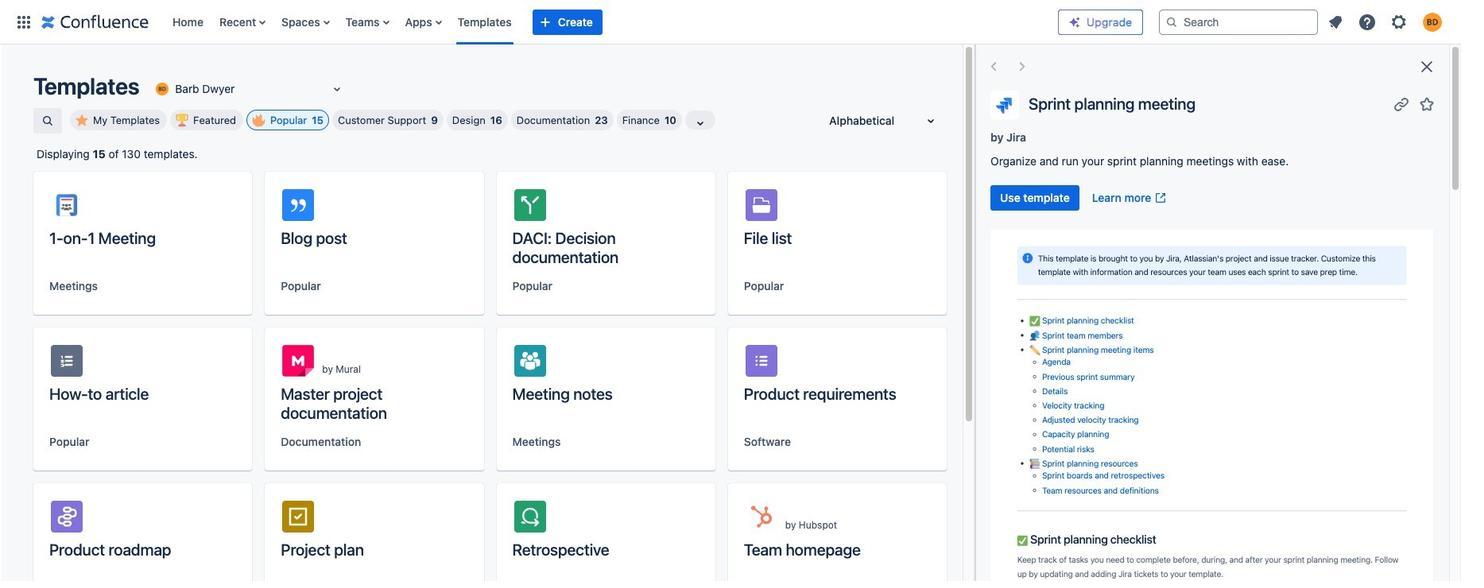 Task type: describe. For each thing, give the bounding box(es) containing it.
your profile and preferences image
[[1423, 12, 1442, 31]]

share link image
[[1392, 94, 1411, 113]]

help icon image
[[1358, 12, 1377, 31]]

close image
[[1418, 57, 1437, 76]]

previous template image
[[984, 57, 1003, 76]]

list for appswitcher icon
[[165, 0, 1046, 44]]

star sprint planning meeting image
[[1418, 94, 1437, 113]]

open search bar image
[[41, 114, 54, 127]]

premium image
[[1069, 16, 1081, 29]]

search image
[[1166, 16, 1178, 28]]

open image
[[328, 80, 347, 99]]



Task type: vqa. For each thing, say whether or not it's contained in the screenshot.
Create project image
no



Task type: locate. For each thing, give the bounding box(es) containing it.
1 horizontal spatial list
[[1321, 8, 1452, 36]]

group
[[991, 185, 1174, 211]]

appswitcher icon image
[[14, 12, 33, 31]]

notification icon image
[[1326, 12, 1345, 31]]

0 horizontal spatial list
[[165, 0, 1046, 44]]

None search field
[[1159, 9, 1318, 35]]

banner
[[0, 0, 1461, 48]]

more categories image
[[691, 114, 710, 133]]

Search field
[[1159, 9, 1318, 35]]

global element
[[10, 0, 1046, 44]]

settings icon image
[[1390, 12, 1409, 31]]

next template image
[[1013, 57, 1032, 76]]

list
[[165, 0, 1046, 44], [1321, 8, 1452, 36]]

list for the premium image
[[1321, 8, 1452, 36]]

None text field
[[153, 81, 156, 97]]

confluence image
[[41, 12, 149, 31], [41, 12, 149, 31]]



